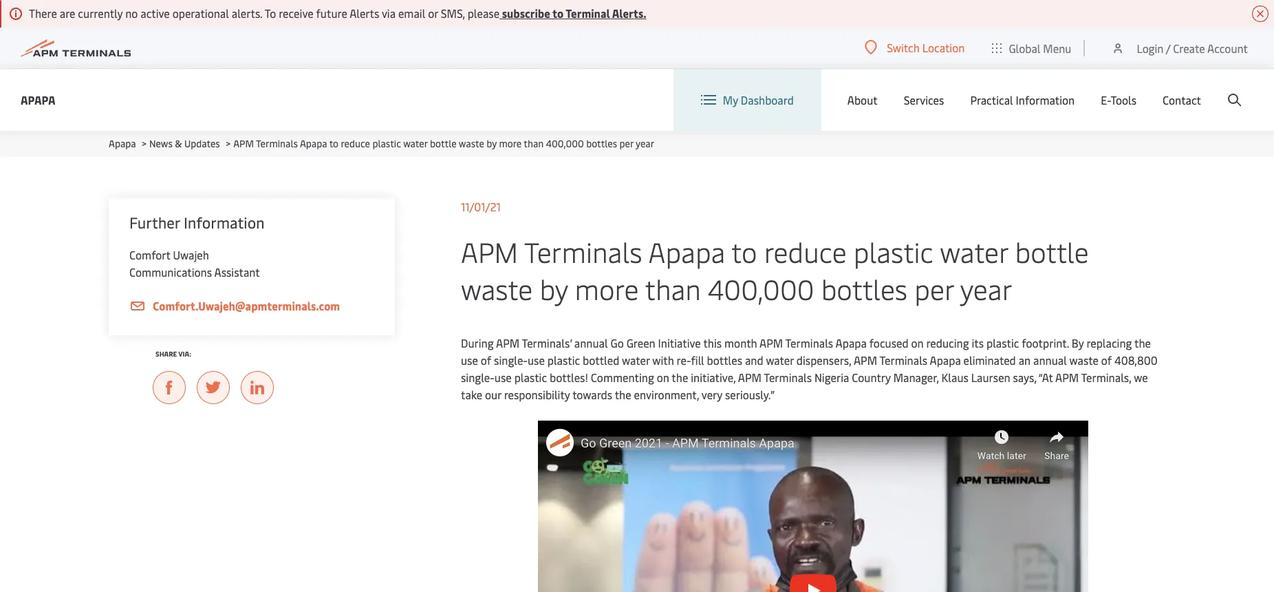 Task type: vqa. For each thing, say whether or not it's contained in the screenshot.
second > from left
yes



Task type: locate. For each thing, give the bounding box(es) containing it.
apapa
[[21, 92, 55, 107], [109, 137, 136, 150], [300, 137, 327, 150], [649, 233, 726, 270], [836, 335, 867, 350], [930, 352, 962, 368]]

1 horizontal spatial bottle
[[1016, 233, 1090, 270]]

information inside dropdown button
[[1017, 92, 1076, 107]]

1 horizontal spatial the
[[672, 370, 689, 385]]

initiative,
[[691, 370, 736, 385]]

waste up 'during'
[[461, 270, 533, 307]]

0 horizontal spatial >
[[142, 137, 147, 150]]

1 vertical spatial per
[[915, 270, 954, 307]]

more
[[499, 137, 522, 150], [575, 270, 639, 307]]

take
[[461, 387, 483, 402]]

2 horizontal spatial to
[[732, 233, 758, 270]]

1 vertical spatial the
[[672, 370, 689, 385]]

1 vertical spatial information
[[184, 212, 265, 233]]

than
[[524, 137, 544, 150], [646, 270, 701, 307]]

comfort
[[129, 247, 170, 262]]

0 horizontal spatial of
[[481, 352, 492, 368]]

the up 408,800
[[1135, 335, 1152, 350]]

active
[[141, 6, 170, 21]]

on
[[912, 335, 924, 350], [657, 370, 670, 385]]

11/01/21
[[461, 199, 501, 214]]

1 horizontal spatial of
[[1102, 352, 1113, 368]]

information for practical information
[[1017, 92, 1076, 107]]

0 horizontal spatial more
[[499, 137, 522, 150]]

my dashboard button
[[701, 69, 794, 131]]

than inside apm terminals apapa to reduce plastic water bottle waste by more than 400,000 bottles per year
[[646, 270, 701, 307]]

reduce
[[341, 137, 370, 150], [765, 233, 847, 270]]

practical information button
[[971, 69, 1076, 131]]

services button
[[904, 69, 945, 131]]

0 vertical spatial apapa link
[[21, 91, 55, 108]]

2 vertical spatial bottles
[[707, 352, 743, 368]]

1 horizontal spatial use
[[495, 370, 512, 385]]

of up terminals,
[[1102, 352, 1113, 368]]

terminals
[[256, 137, 298, 150], [525, 233, 643, 270], [786, 335, 834, 350], [880, 352, 928, 368], [764, 370, 812, 385]]

0 vertical spatial single-
[[494, 352, 528, 368]]

switch
[[888, 40, 920, 55]]

tools
[[1111, 92, 1137, 107]]

"at
[[1039, 370, 1054, 385]]

year
[[636, 137, 655, 150], [961, 270, 1013, 307]]

on down with
[[657, 370, 670, 385]]

0 horizontal spatial bottle
[[430, 137, 457, 150]]

0 horizontal spatial to
[[330, 137, 339, 150]]

laursen
[[972, 370, 1011, 385]]

1 vertical spatial to
[[330, 137, 339, 150]]

comfort.uwajeh@apmterminals.com link
[[129, 297, 375, 315]]

1 horizontal spatial reduce
[[765, 233, 847, 270]]

waste up 11/01/21
[[459, 137, 485, 150]]

0 horizontal spatial on
[[657, 370, 670, 385]]

information down the global menu
[[1017, 92, 1076, 107]]

re-
[[677, 352, 692, 368]]

2 horizontal spatial bottles
[[822, 270, 908, 307]]

terminal
[[566, 6, 610, 21]]

there
[[29, 6, 57, 21]]

of down 'during'
[[481, 352, 492, 368]]

0 horizontal spatial the
[[615, 387, 632, 402]]

> right updates
[[226, 137, 231, 150]]

by
[[487, 137, 497, 150], [540, 270, 568, 307]]

0 vertical spatial annual
[[575, 335, 608, 350]]

0 vertical spatial reduce
[[341, 137, 370, 150]]

with
[[653, 352, 674, 368]]

single- up our
[[494, 352, 528, 368]]

2 of from the left
[[1102, 352, 1113, 368]]

1 horizontal spatial 400,000
[[708, 270, 815, 307]]

1 vertical spatial reduce
[[765, 233, 847, 270]]

annual up bottled
[[575, 335, 608, 350]]

1 vertical spatial waste
[[461, 270, 533, 307]]

1 vertical spatial by
[[540, 270, 568, 307]]

0 vertical spatial the
[[1135, 335, 1152, 350]]

1 vertical spatial year
[[961, 270, 1013, 307]]

0 horizontal spatial year
[[636, 137, 655, 150]]

water
[[404, 137, 428, 150], [941, 233, 1009, 270], [622, 352, 650, 368], [767, 352, 794, 368]]

of
[[481, 352, 492, 368], [1102, 352, 1113, 368]]

by up terminals'
[[540, 270, 568, 307]]

email
[[399, 6, 426, 21]]

water inside apm terminals apapa to reduce plastic water bottle waste by more than 400,000 bottles per year
[[941, 233, 1009, 270]]

information up the 'uwajeh'
[[184, 212, 265, 233]]

> left news
[[142, 137, 147, 150]]

0 horizontal spatial 400,000
[[546, 137, 584, 150]]

close alert image
[[1253, 6, 1269, 22]]

apm inside apm terminals apapa to reduce plastic water bottle waste by more than 400,000 bottles per year
[[461, 233, 518, 270]]

1 horizontal spatial bottles
[[707, 352, 743, 368]]

to
[[265, 6, 276, 21]]

apm down 11/01/21
[[461, 233, 518, 270]]

1 horizontal spatial annual
[[1034, 352, 1068, 368]]

environment,
[[634, 387, 700, 402]]

1 horizontal spatial per
[[915, 270, 954, 307]]

bottles
[[587, 137, 618, 150], [822, 270, 908, 307], [707, 352, 743, 368]]

e-tools button
[[1102, 69, 1137, 131]]

0 vertical spatial more
[[499, 137, 522, 150]]

on right "focused"
[[912, 335, 924, 350]]

0 horizontal spatial information
[[184, 212, 265, 233]]

per inside apm terminals apapa to reduce plastic water bottle waste by more than 400,000 bottles per year
[[915, 270, 954, 307]]

global menu
[[1010, 40, 1072, 55]]

>
[[142, 137, 147, 150], [226, 137, 231, 150]]

1 vertical spatial more
[[575, 270, 639, 307]]

1 vertical spatial single-
[[461, 370, 495, 385]]

bottle
[[430, 137, 457, 150], [1016, 233, 1090, 270]]

waste
[[459, 137, 485, 150], [461, 270, 533, 307], [1070, 352, 1099, 368]]

1 vertical spatial apapa link
[[109, 137, 136, 150]]

1 horizontal spatial more
[[575, 270, 639, 307]]

uwajeh
[[173, 247, 209, 262]]

0 vertical spatial bottle
[[430, 137, 457, 150]]

1 horizontal spatial information
[[1017, 92, 1076, 107]]

login / create account
[[1138, 40, 1249, 55]]

use down 'during'
[[461, 352, 478, 368]]

0 horizontal spatial use
[[461, 352, 478, 368]]

1 > from the left
[[142, 137, 147, 150]]

apapa inside apm terminals apapa to reduce plastic water bottle waste by more than 400,000 bottles per year
[[649, 233, 726, 270]]

the down re- on the bottom of the page
[[672, 370, 689, 385]]

dispensers,
[[797, 352, 852, 368]]

subscribe
[[502, 6, 551, 21]]

login / create account link
[[1112, 28, 1249, 68]]

use up our
[[495, 370, 512, 385]]

e-tools
[[1102, 92, 1137, 107]]

alerts.
[[613, 6, 647, 21]]

by up 11/01/21
[[487, 137, 497, 150]]

1 vertical spatial 400,000
[[708, 270, 815, 307]]

currently
[[78, 6, 123, 21]]

year inside apm terminals apapa to reduce plastic water bottle waste by more than 400,000 bottles per year
[[961, 270, 1013, 307]]

2 vertical spatial to
[[732, 233, 758, 270]]

bottles!
[[550, 370, 589, 385]]

1 vertical spatial bottle
[[1016, 233, 1090, 270]]

/
[[1167, 40, 1171, 55]]

this
[[704, 335, 722, 350]]

waste inside apm terminals apapa to reduce plastic water bottle waste by more than 400,000 bottles per year
[[461, 270, 533, 307]]

further
[[129, 212, 180, 233]]

1 horizontal spatial by
[[540, 270, 568, 307]]

0 horizontal spatial per
[[620, 137, 634, 150]]

2 vertical spatial waste
[[1070, 352, 1099, 368]]

1 vertical spatial on
[[657, 370, 670, 385]]

apm right updates
[[234, 137, 254, 150]]

single- up take at bottom
[[461, 370, 495, 385]]

0 vertical spatial information
[[1017, 92, 1076, 107]]

annual up "at
[[1034, 352, 1068, 368]]

our
[[485, 387, 502, 402]]

0 vertical spatial to
[[553, 6, 564, 21]]

0 vertical spatial bottles
[[587, 137, 618, 150]]

2 vertical spatial the
[[615, 387, 632, 402]]

apapa link
[[21, 91, 55, 108], [109, 137, 136, 150]]

1 vertical spatial than
[[646, 270, 701, 307]]

0 horizontal spatial by
[[487, 137, 497, 150]]

commenting
[[591, 370, 655, 385]]

2 horizontal spatial the
[[1135, 335, 1152, 350]]

0 horizontal spatial reduce
[[341, 137, 370, 150]]

practical information
[[971, 92, 1076, 107]]

towards
[[573, 387, 613, 402]]

apm
[[234, 137, 254, 150], [461, 233, 518, 270], [496, 335, 520, 350], [760, 335, 784, 350], [854, 352, 878, 368], [739, 370, 762, 385], [1056, 370, 1080, 385]]

2 horizontal spatial use
[[528, 352, 545, 368]]

communications
[[129, 264, 212, 280]]

subscribe to terminal alerts. link
[[500, 6, 647, 21]]

2 > from the left
[[226, 137, 231, 150]]

1 horizontal spatial on
[[912, 335, 924, 350]]

use
[[461, 352, 478, 368], [528, 352, 545, 368], [495, 370, 512, 385]]

eliminated
[[964, 352, 1017, 368]]

the
[[1135, 335, 1152, 350], [672, 370, 689, 385], [615, 387, 632, 402]]

1 horizontal spatial >
[[226, 137, 231, 150]]

per
[[620, 137, 634, 150], [915, 270, 954, 307]]

0 horizontal spatial than
[[524, 137, 544, 150]]

1 vertical spatial bottles
[[822, 270, 908, 307]]

please
[[468, 6, 500, 21]]

the down commenting
[[615, 387, 632, 402]]

contact button
[[1163, 69, 1202, 131]]

0 horizontal spatial apapa link
[[21, 91, 55, 108]]

use down terminals'
[[528, 352, 545, 368]]

waste down by
[[1070, 352, 1099, 368]]

1 horizontal spatial than
[[646, 270, 701, 307]]

manager,
[[894, 370, 940, 385]]

1 horizontal spatial year
[[961, 270, 1013, 307]]

apm up country
[[854, 352, 878, 368]]



Task type: describe. For each thing, give the bounding box(es) containing it.
operational
[[173, 6, 229, 21]]

terminals inside apm terminals apapa to reduce plastic water bottle waste by more than 400,000 bottles per year
[[525, 233, 643, 270]]

0 vertical spatial on
[[912, 335, 924, 350]]

comfort uwajeh communications assistant
[[129, 247, 260, 280]]

assistant
[[214, 264, 260, 280]]

terminals'
[[522, 335, 572, 350]]

alerts
[[350, 6, 380, 21]]

1 vertical spatial annual
[[1034, 352, 1068, 368]]

400,000 inside apm terminals apapa to reduce plastic water bottle waste by more than 400,000 bottles per year
[[708, 270, 815, 307]]

account
[[1208, 40, 1249, 55]]

during
[[461, 335, 494, 350]]

0 vertical spatial than
[[524, 137, 544, 150]]

information for further information
[[184, 212, 265, 233]]

footprint.
[[1023, 335, 1070, 350]]

green
[[627, 335, 656, 350]]

0 horizontal spatial bottles
[[587, 137, 618, 150]]

0 vertical spatial 400,000
[[546, 137, 584, 150]]

updates
[[184, 137, 220, 150]]

apm right 'during'
[[496, 335, 520, 350]]

further information
[[129, 212, 265, 233]]

&
[[175, 137, 182, 150]]

replacing
[[1087, 335, 1133, 350]]

fill
[[692, 352, 705, 368]]

very
[[702, 387, 723, 402]]

bottles inside apm terminals apapa to reduce plastic water bottle waste by more than 400,000 bottles per year
[[822, 270, 908, 307]]

responsibility
[[504, 387, 570, 402]]

initiative
[[658, 335, 701, 350]]

create
[[1174, 40, 1206, 55]]

share
[[156, 349, 177, 359]]

switch location button
[[866, 40, 965, 55]]

1 horizontal spatial apapa link
[[109, 137, 136, 150]]

switch location
[[888, 40, 965, 55]]

menu
[[1044, 40, 1072, 55]]

share via:
[[156, 349, 191, 359]]

apm terminals apapa to reduce plastic water bottle waste by more than 400,000 bottles per year
[[461, 233, 1090, 307]]

408,800
[[1115, 352, 1158, 368]]

e-
[[1102, 92, 1111, 107]]

month
[[725, 335, 758, 350]]

klaus
[[942, 370, 969, 385]]

alerts.
[[232, 6, 262, 21]]

0 horizontal spatial annual
[[575, 335, 608, 350]]

services
[[904, 92, 945, 107]]

and
[[746, 352, 764, 368]]

bottle inside apm terminals apapa to reduce plastic water bottle waste by more than 400,000 bottles per year
[[1016, 233, 1090, 270]]

during apm terminals' annual go green initiative this month apm terminals apapa focused on reducing its plastic footprint. by replacing the use of single-use plastic bottled water with re-fill bottles and water dispensers, apm terminals apapa eliminated an annual waste of 408,800 single-use plastic bottles! commenting on the initiative, apm terminals nigeria country manager, klaus laursen says, "at apm terminals, we take our responsibility towards the environment, very seriously."
[[461, 335, 1158, 402]]

we
[[1135, 370, 1149, 385]]

login
[[1138, 40, 1164, 55]]

country
[[852, 370, 891, 385]]

bottles inside during apm terminals' annual go green initiative this month apm terminals apapa focused on reducing its plastic footprint. by replacing the use of single-use plastic bottled water with re-fill bottles and water dispensers, apm terminals apapa eliminated an annual waste of 408,800 single-use plastic bottles! commenting on the initiative, apm terminals nigeria country manager, klaus laursen says, "at apm terminals, we take our responsibility towards the environment, very seriously."
[[707, 352, 743, 368]]

about button
[[848, 69, 878, 131]]

receive
[[279, 6, 314, 21]]

apapa > news & updates > apm terminals apapa to reduce plastic water bottle waste by more than 400,000 bottles per year
[[109, 137, 655, 150]]

via
[[382, 6, 396, 21]]

go
[[611, 335, 624, 350]]

apm right "at
[[1056, 370, 1080, 385]]

reducing
[[927, 335, 970, 350]]

0 vertical spatial by
[[487, 137, 497, 150]]

1 of from the left
[[481, 352, 492, 368]]

news & updates link
[[149, 137, 220, 150]]

location
[[923, 40, 965, 55]]

comfort.uwajeh@apmterminals.com
[[153, 298, 340, 313]]

news
[[149, 137, 173, 150]]

about
[[848, 92, 878, 107]]

says,
[[1014, 370, 1037, 385]]

apm up "seriously.""
[[739, 370, 762, 385]]

apm up and at the bottom of the page
[[760, 335, 784, 350]]

to inside apm terminals apapa to reduce plastic water bottle waste by more than 400,000 bottles per year
[[732, 233, 758, 270]]

there are currently no active operational alerts. to receive future alerts via email or sms, please subscribe to terminal alerts.
[[29, 6, 647, 21]]

reduce inside apm terminals apapa to reduce plastic water bottle waste by more than 400,000 bottles per year
[[765, 233, 847, 270]]

waste inside during apm terminals' annual go green initiative this month apm terminals apapa focused on reducing its plastic footprint. by replacing the use of single-use plastic bottled water with re-fill bottles and water dispensers, apm terminals apapa eliminated an annual waste of 408,800 single-use plastic bottles! commenting on the initiative, apm terminals nigeria country manager, klaus laursen says, "at apm terminals, we take our responsibility towards the environment, very seriously."
[[1070, 352, 1099, 368]]

contact
[[1163, 92, 1202, 107]]

plastic inside apm terminals apapa to reduce plastic water bottle waste by more than 400,000 bottles per year
[[854, 233, 934, 270]]

global
[[1010, 40, 1041, 55]]

by inside apm terminals apapa to reduce plastic water bottle waste by more than 400,000 bottles per year
[[540, 270, 568, 307]]

my
[[723, 92, 739, 107]]

via:
[[178, 349, 191, 359]]

seriously."
[[726, 387, 775, 402]]

an
[[1019, 352, 1031, 368]]

my dashboard
[[723, 92, 794, 107]]

0 vertical spatial year
[[636, 137, 655, 150]]

its
[[972, 335, 985, 350]]

focused
[[870, 335, 909, 350]]

1 horizontal spatial to
[[553, 6, 564, 21]]

0 vertical spatial waste
[[459, 137, 485, 150]]

by
[[1072, 335, 1085, 350]]

sms,
[[441, 6, 465, 21]]

terminals,
[[1082, 370, 1132, 385]]

nigeria
[[815, 370, 850, 385]]

future
[[316, 6, 348, 21]]

more inside apm terminals apapa to reduce plastic water bottle waste by more than 400,000 bottles per year
[[575, 270, 639, 307]]

dashboard
[[741, 92, 794, 107]]

0 vertical spatial per
[[620, 137, 634, 150]]

practical
[[971, 92, 1014, 107]]

are
[[60, 6, 75, 21]]

or
[[428, 6, 438, 21]]



